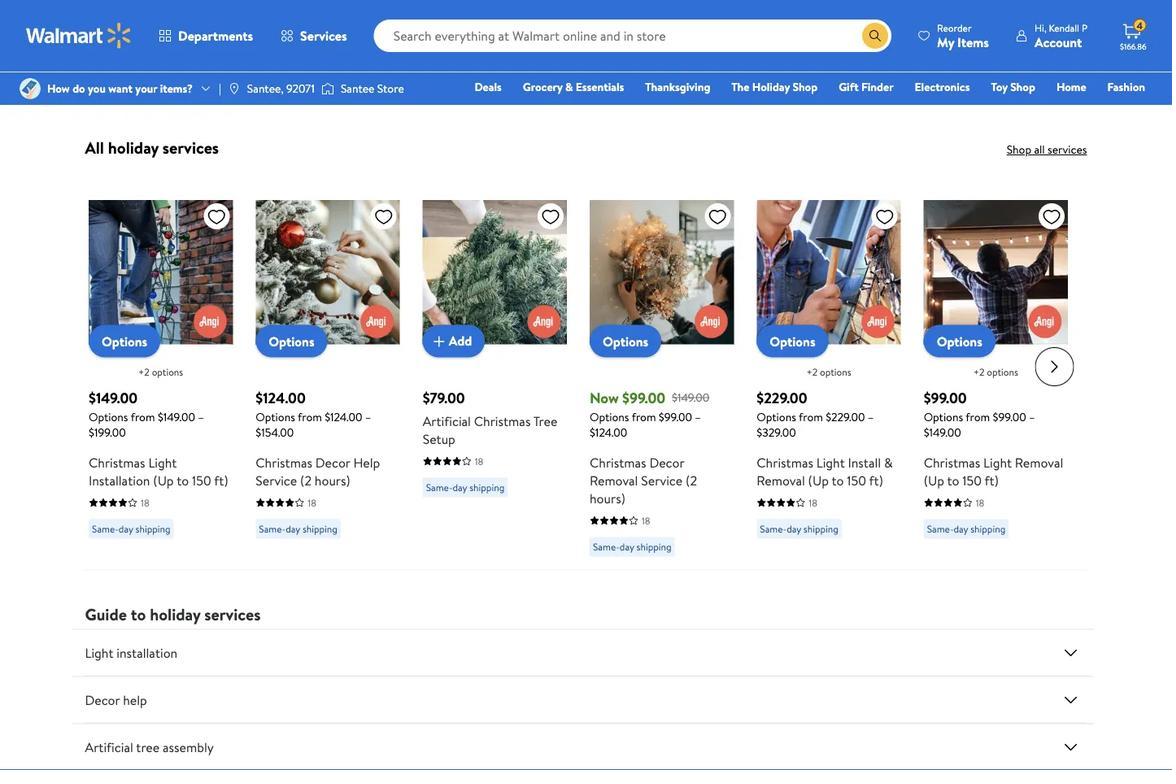 Task type: locate. For each thing, give the bounding box(es) containing it.
decor left help in the bottom left of the page
[[85, 691, 120, 709]]

holiday
[[108, 136, 159, 159], [150, 603, 201, 626]]

$329.00
[[757, 425, 796, 441]]

– up christmas light removal (up to 150 ft)
[[1029, 409, 1035, 425]]

(2 left "help"
[[300, 471, 311, 489]]

0 horizontal spatial hours)
[[314, 471, 350, 489]]

& right the grocery
[[566, 79, 573, 95]]

decor help
[[85, 691, 147, 709]]

from inside now $99.00 $149.00 options from $99.00 – $124.00
[[632, 409, 656, 425]]

decor for options
[[315, 454, 350, 471]]

same-day shipping down christmas decor removal service (2 hours)
[[593, 540, 671, 554]]

help
[[353, 454, 380, 471]]

to down $99.00 options from $99.00 – $149.00
[[947, 471, 960, 489]]

walmart+ link
[[1090, 101, 1153, 118]]

walmart+
[[1097, 102, 1146, 118]]

3 – from the left
[[695, 409, 701, 425]]

(2
[[300, 471, 311, 489], [686, 471, 697, 489]]

1 horizontal spatial service
[[641, 471, 683, 489]]

0 vertical spatial &
[[566, 79, 573, 95]]

artificial down $79.00
[[423, 412, 471, 430]]

hours) inside christmas decor removal service (2 hours)
[[590, 489, 625, 507]]

0 vertical spatial your
[[536, 33, 565, 54]]

removal down $99.00 options from $99.00 – $149.00
[[1015, 454, 1064, 471]]

0 horizontal spatial options
[[151, 365, 183, 379]]

decor inside christmas decor removal service (2 hours)
[[649, 454, 684, 471]]

decor help image
[[1062, 690, 1081, 710]]

same-day shipping
[[426, 481, 504, 495], [92, 522, 170, 536], [259, 522, 337, 536], [760, 522, 839, 536], [927, 522, 1006, 536], [593, 540, 671, 554]]

$149.00 inside $99.00 options from $99.00 – $149.00
[[924, 425, 961, 441]]

(up
[[153, 471, 173, 489], [808, 471, 829, 489], [924, 471, 944, 489]]

options link for options from $99.00 – $124.00
[[590, 325, 661, 358]]

– up install at the right bottom
[[868, 409, 874, 425]]

your left the holidays
[[536, 33, 565, 54]]

(up inside the 'christmas light install & removal (up to 150 ft)'
[[808, 471, 829, 489]]

6 product group from the left
[[924, 168, 1068, 563]]

christmas inside christmas light removal (up to 150 ft)
[[924, 454, 981, 471]]

light installation
[[85, 644, 178, 662]]

+2 options
[[138, 365, 183, 379], [806, 365, 851, 379], [974, 365, 1018, 379]]

light down $99.00 options from $99.00 – $149.00
[[984, 454, 1012, 471]]

150 inside christmas light removal (up to 150 ft)
[[963, 471, 982, 489]]

 image for santee store
[[321, 81, 334, 97]]

decor
[[315, 454, 350, 471], [649, 454, 684, 471], [85, 691, 120, 709]]

1 horizontal spatial artificial
[[423, 412, 471, 430]]

0 horizontal spatial 150
[[192, 471, 211, 489]]

shipping down christmas decor removal service (2 hours)
[[636, 540, 671, 554]]

18 down christmas light removal (up to 150 ft)
[[976, 496, 985, 510]]

services for shop all services
[[1048, 142, 1088, 157]]

decor down now $99.00 $149.00 options from $99.00 – $124.00
[[649, 454, 684, 471]]

(2 down now $99.00 $149.00 options from $99.00 – $124.00
[[686, 471, 697, 489]]

light for install
[[817, 454, 845, 471]]

2 horizontal spatial options
[[987, 365, 1018, 379]]

1 vertical spatial &
[[884, 454, 893, 471]]

items?
[[160, 81, 193, 96]]

3 from from the left
[[632, 409, 656, 425]]

options up the $124.00 options from $124.00 – $154.00
[[268, 332, 314, 350]]

options up $99.00 options from $99.00 – $149.00
[[987, 365, 1018, 379]]

services for all holiday services
[[163, 136, 219, 159]]

+2 options up $229.00 options from $229.00 – $329.00
[[806, 365, 851, 379]]

+2 options for $99.00
[[974, 365, 1018, 379]]

1 vertical spatial holiday
[[150, 603, 201, 626]]

(up right 'installation'
[[153, 471, 173, 489]]

$79.00 artificial christmas tree setup
[[423, 388, 557, 448]]

2 horizontal spatial decor
[[649, 454, 684, 471]]

holiday up 'installation'
[[150, 603, 201, 626]]

from inside $99.00 options from $99.00 – $149.00
[[966, 409, 990, 425]]

removal inside christmas light removal (up to 150 ft)
[[1015, 454, 1064, 471]]

options inside $99.00 options from $99.00 – $149.00
[[924, 409, 963, 425]]

$149.00 options from $149.00 – $199.00
[[88, 388, 204, 441]]

options
[[101, 332, 147, 350], [268, 332, 314, 350], [603, 332, 648, 350], [770, 332, 815, 350], [937, 332, 983, 350], [88, 409, 128, 425], [255, 409, 295, 425], [590, 409, 629, 425], [757, 409, 796, 425], [924, 409, 963, 425]]

1 horizontal spatial options
[[820, 365, 851, 379]]

– inside $149.00 options from $149.00 – $199.00
[[198, 409, 204, 425]]

artificial left the tree
[[85, 738, 133, 756]]

christmas down $99.00 options from $99.00 – $149.00
[[924, 454, 981, 471]]

(up inside christmas light removal (up to 150 ft)
[[924, 471, 944, 489]]

&
[[566, 79, 573, 95], [884, 454, 893, 471]]

1 options from the left
[[151, 365, 183, 379]]

0 horizontal spatial your
[[135, 81, 157, 96]]

$99.00
[[622, 388, 665, 408], [924, 388, 967, 408], [659, 409, 692, 425], [993, 409, 1026, 425]]

you
[[88, 81, 106, 96]]

services
[[163, 136, 219, 159], [1048, 142, 1088, 157], [204, 603, 261, 626]]

1 horizontal spatial (2
[[686, 471, 697, 489]]

$124.00 up $154.00
[[255, 388, 305, 408]]

christmas inside $79.00 artificial christmas tree setup
[[474, 412, 531, 430]]

grocery
[[523, 79, 563, 95]]

(up for $99.00
[[924, 471, 944, 489]]

christmas down $199.00
[[88, 454, 145, 471]]

santee store
[[341, 81, 404, 96]]

(2 for $99.00
[[686, 471, 697, 489]]

christmas light removal (up to 150 ft)
[[924, 454, 1064, 489]]

light down $149.00 options from $149.00 – $199.00 on the left bottom of the page
[[148, 454, 177, 471]]

2 options link from the left
[[255, 325, 327, 358]]

options up 'installation'
[[88, 409, 128, 425]]

options up the 'christmas light install & removal (up to 150 ft)'
[[757, 409, 796, 425]]

hours) inside christmas decor help service (2 hours)
[[314, 471, 350, 489]]

to right 'installation'
[[176, 471, 189, 489]]

3 (up from the left
[[924, 471, 944, 489]]

from right $199.00
[[130, 409, 155, 425]]

shipping down christmas decor help service (2 hours) at the left
[[302, 522, 337, 536]]

1 from from the left
[[130, 409, 155, 425]]

light inside the 'christmas light install & removal (up to 150 ft)'
[[817, 454, 845, 471]]

day
[[453, 481, 467, 495], [118, 522, 133, 536], [285, 522, 300, 536], [787, 522, 801, 536], [954, 522, 968, 536], [620, 540, 634, 554]]

decor inside christmas decor help service (2 hours)
[[315, 454, 350, 471]]

2 horizontal spatial $124.00
[[590, 425, 627, 441]]

from
[[130, 409, 155, 425], [297, 409, 322, 425], [632, 409, 656, 425], [799, 409, 823, 425], [966, 409, 990, 425]]

0 horizontal spatial artificial
[[85, 738, 133, 756]]

2 horizontal spatial removal
[[1015, 454, 1064, 471]]

– up "help"
[[365, 409, 371, 425]]

day down christmas decor help service (2 hours) at the left
[[285, 522, 300, 536]]

shop right holiday
[[793, 79, 818, 95]]

ft) inside christmas light removal (up to 150 ft)
[[985, 471, 999, 489]]

1 horizontal spatial hours)
[[590, 489, 625, 507]]

to left install at the right bottom
[[832, 471, 844, 489]]

hours)
[[314, 471, 350, 489], [590, 489, 625, 507]]

gift finder
[[839, 79, 894, 95]]

(up inside christmas light installation (up to 150 ft)
[[153, 471, 173, 489]]

day down christmas decor removal service (2 hours)
[[620, 540, 634, 554]]

same- down 'installation'
[[92, 522, 118, 536]]

1 horizontal spatial (up
[[808, 471, 829, 489]]

–
[[198, 409, 204, 425], [365, 409, 371, 425], [695, 409, 701, 425], [868, 409, 874, 425], [1029, 409, 1035, 425]]

christmas inside christmas decor removal service (2 hours)
[[590, 454, 646, 471]]

– inside the $124.00 options from $124.00 – $154.00
[[365, 409, 371, 425]]

from right $154.00
[[297, 409, 322, 425]]

0 horizontal spatial  image
[[228, 82, 241, 95]]

4 product group from the left
[[590, 168, 734, 563]]

 image right |
[[228, 82, 241, 95]]

same-
[[426, 481, 453, 495], [92, 522, 118, 536], [259, 522, 285, 536], [760, 522, 787, 536], [927, 522, 954, 536], [593, 540, 620, 554]]

removal
[[1015, 454, 1064, 471], [590, 471, 638, 489], [757, 471, 805, 489]]

2 horizontal spatial 150
[[963, 471, 982, 489]]

light inside christmas light removal (up to 150 ft)
[[984, 454, 1012, 471]]

finder
[[862, 79, 894, 95]]

$124.00 up "help"
[[324, 409, 362, 425]]

install
[[848, 454, 881, 471]]

(2 for options
[[300, 471, 311, 489]]

1 horizontal spatial +2
[[806, 365, 818, 379]]

from up christmas decor removal service (2 hours)
[[632, 409, 656, 425]]

1 horizontal spatial ft)
[[869, 471, 883, 489]]

1 horizontal spatial &
[[884, 454, 893, 471]]

150 inside christmas light installation (up to 150 ft)
[[192, 471, 211, 489]]

0 horizontal spatial (2
[[300, 471, 311, 489]]

product group containing $99.00
[[924, 168, 1068, 563]]

options link for options from $124.00 – $154.00
[[255, 325, 327, 358]]

removal down '$329.00'
[[757, 471, 805, 489]]

1 horizontal spatial decor
[[315, 454, 350, 471]]

 image
[[20, 78, 41, 99]]

& right install at the right bottom
[[884, 454, 893, 471]]

from for $99.00
[[966, 409, 990, 425]]

day down the 'christmas light install & removal (up to 150 ft)'
[[787, 522, 801, 536]]

$124.00 down the now
[[590, 425, 627, 441]]

hours) for $99.00
[[590, 489, 625, 507]]

store
[[377, 81, 404, 96]]

– for $149.00
[[198, 409, 204, 425]]

services button
[[267, 16, 361, 55]]

2 – from the left
[[365, 409, 371, 425]]

18 down 'installation'
[[140, 496, 149, 510]]

want
[[108, 81, 133, 96]]

+2 options up $149.00 options from $149.00 – $199.00 on the left bottom of the page
[[138, 365, 183, 379]]

0 vertical spatial $229.00
[[757, 388, 807, 408]]

product group containing now $99.00
[[590, 168, 734, 563]]

service inside christmas decor help service (2 hours)
[[255, 471, 297, 489]]

decor left "help"
[[315, 454, 350, 471]]

– inside $99.00 options from $99.00 – $149.00
[[1029, 409, 1035, 425]]

Search search field
[[374, 20, 892, 52]]

4 – from the left
[[868, 409, 874, 425]]

shipping down christmas light removal (up to 150 ft)
[[971, 522, 1006, 536]]

+2 for $99.00
[[974, 365, 985, 379]]

christmas inside the 'christmas light install & removal (up to 150 ft)'
[[757, 454, 813, 471]]

2 +2 from the left
[[806, 365, 818, 379]]

2 (up from the left
[[808, 471, 829, 489]]

options up the now
[[603, 332, 648, 350]]

service down $154.00
[[255, 471, 297, 489]]

ft) inside christmas light installation (up to 150 ft)
[[214, 471, 228, 489]]

options up $229.00 options from $229.00 – $329.00
[[820, 365, 851, 379]]

1 horizontal spatial 150
[[847, 471, 866, 489]]

christmas light installation (up to 150 ft) image
[[88, 200, 233, 345]]

service for options
[[255, 471, 297, 489]]

2 service from the left
[[641, 471, 683, 489]]

1 horizontal spatial removal
[[757, 471, 805, 489]]

$124.00 inside now $99.00 $149.00 options from $99.00 – $124.00
[[590, 425, 627, 441]]

5 product group from the left
[[757, 168, 901, 563]]

– inside now $99.00 $149.00 options from $99.00 – $124.00
[[695, 409, 701, 425]]

2 horizontal spatial (up
[[924, 471, 944, 489]]

0 horizontal spatial (up
[[153, 471, 173, 489]]

thanksgiving
[[646, 79, 711, 95]]

options up $149.00 options from $149.00 – $199.00 on the left bottom of the page
[[151, 365, 183, 379]]

options link up the $124.00 options from $124.00 – $154.00
[[255, 325, 327, 358]]

home link
[[1050, 78, 1094, 96]]

$154.00
[[255, 425, 293, 441]]

$124.00
[[255, 388, 305, 408], [324, 409, 362, 425], [590, 425, 627, 441]]

(2 inside christmas decor removal service (2 hours)
[[686, 471, 697, 489]]

2 from from the left
[[297, 409, 322, 425]]

how do you want your items?
[[47, 81, 193, 96]]

3 150 from the left
[[963, 471, 982, 489]]

options inside $229.00 options from $229.00 – $329.00
[[757, 409, 796, 425]]

4 from from the left
[[799, 409, 823, 425]]

18 down christmas decor help service (2 hours) at the left
[[308, 496, 316, 510]]

$149.00 inside now $99.00 $149.00 options from $99.00 – $124.00
[[672, 390, 709, 406]]

18
[[475, 454, 483, 468], [140, 496, 149, 510], [308, 496, 316, 510], [809, 496, 817, 510], [976, 496, 985, 510], [642, 514, 650, 528]]

1 horizontal spatial $229.00
[[826, 409, 865, 425]]

options link up $149.00 options from $149.00 – $199.00 on the left bottom of the page
[[88, 325, 160, 358]]

2 horizontal spatial +2
[[974, 365, 985, 379]]

from for $229.00
[[799, 409, 823, 425]]

christmas inside christmas light installation (up to 150 ft)
[[88, 454, 145, 471]]

– up christmas light installation (up to 150 ft)
[[198, 409, 204, 425]]

2 (2 from the left
[[686, 471, 697, 489]]

1 +2 options from the left
[[138, 365, 183, 379]]

options up christmas light removal (up to 150 ft)
[[924, 409, 963, 425]]

options link up $229.00 options from $229.00 – $329.00
[[757, 325, 829, 358]]

from up christmas light removal (up to 150 ft)
[[966, 409, 990, 425]]

all holiday services
[[85, 136, 219, 159]]

4 options link from the left
[[757, 325, 829, 358]]

3 +2 from the left
[[974, 365, 985, 379]]

$229.00
[[757, 388, 807, 408], [826, 409, 865, 425]]

+2 up $229.00 options from $229.00 – $329.00
[[806, 365, 818, 379]]

tree
[[136, 738, 160, 756]]

light inside christmas light installation (up to 150 ft)
[[148, 454, 177, 471]]

same- down christmas decor help service (2 hours) at the left
[[259, 522, 285, 536]]

 image for santee, 92071
[[228, 82, 241, 95]]

from right '$329.00'
[[799, 409, 823, 425]]

removal inside christmas decor removal service (2 hours)
[[590, 471, 638, 489]]

150 inside the 'christmas light install & removal (up to 150 ft)'
[[847, 471, 866, 489]]

service inside christmas decor removal service (2 hours)
[[641, 471, 683, 489]]

1 vertical spatial your
[[135, 81, 157, 96]]

3 options link from the left
[[590, 325, 661, 358]]

(up right install at the right bottom
[[924, 471, 944, 489]]

my
[[938, 33, 955, 51]]

1 (up from the left
[[153, 471, 173, 489]]

shop
[[793, 79, 818, 95], [1011, 79, 1036, 95], [1007, 142, 1032, 157]]

options up christmas decor help service (2 hours) at the left
[[255, 409, 295, 425]]

– inside $229.00 options from $229.00 – $329.00
[[868, 409, 874, 425]]

help
[[123, 691, 147, 709]]

departments button
[[145, 16, 267, 55]]

removal for christmas light removal (up to 150 ft)
[[1015, 454, 1064, 471]]

$124.00 options from $124.00 – $154.00
[[255, 388, 371, 441]]

$229.00 up install at the right bottom
[[826, 409, 865, 425]]

(up left install at the right bottom
[[808, 471, 829, 489]]

150
[[192, 471, 211, 489], [847, 471, 866, 489], [963, 471, 982, 489]]

christmas left tree
[[474, 412, 531, 430]]

0 horizontal spatial &
[[566, 79, 573, 95]]

$149.00
[[88, 388, 137, 408], [672, 390, 709, 406], [157, 409, 195, 425], [924, 425, 961, 441]]

hassle-
[[623, 33, 666, 54]]

same-day shipping down 'installation'
[[92, 522, 170, 536]]

3 product group from the left
[[423, 168, 567, 563]]

gift
[[839, 79, 859, 95]]

0 horizontal spatial +2
[[138, 365, 149, 379]]

from inside $149.00 options from $149.00 – $199.00
[[130, 409, 155, 425]]

0 horizontal spatial service
[[255, 471, 297, 489]]

artificial inside $79.00 artificial christmas tree setup
[[423, 412, 471, 430]]

installation
[[117, 644, 178, 662]]

1 vertical spatial artificial
[[85, 738, 133, 756]]

brighten
[[478, 33, 533, 54]]

3 +2 options from the left
[[974, 365, 1018, 379]]

holiday right all
[[108, 136, 159, 159]]

0 horizontal spatial ft)
[[214, 471, 228, 489]]

+2 options up $99.00 options from $99.00 – $149.00
[[974, 365, 1018, 379]]

$229.00 up '$329.00'
[[757, 388, 807, 408]]

1 (2 from the left
[[300, 471, 311, 489]]

light for installation
[[148, 454, 177, 471]]

product group
[[88, 168, 233, 563], [255, 168, 400, 563], [423, 168, 567, 563], [590, 168, 734, 563], [757, 168, 901, 563], [924, 168, 1068, 563]]

2 horizontal spatial +2 options
[[974, 365, 1018, 379]]

5 from from the left
[[966, 409, 990, 425]]

2 horizontal spatial ft)
[[985, 471, 999, 489]]

1 service from the left
[[255, 471, 297, 489]]

light
[[148, 454, 177, 471], [817, 454, 845, 471], [984, 454, 1012, 471], [85, 644, 113, 662]]

options link up the now
[[590, 325, 661, 358]]

2 ft) from the left
[[869, 471, 883, 489]]

christmas light installation (up to 150 ft)
[[88, 454, 228, 489]]

from inside the $124.00 options from $124.00 – $154.00
[[297, 409, 322, 425]]

2 product group from the left
[[255, 168, 400, 563]]

options inside the $124.00 options from $124.00 – $154.00
[[255, 409, 295, 425]]

decor for $99.00
[[649, 454, 684, 471]]

1 ft) from the left
[[214, 471, 228, 489]]

$79.00
[[423, 388, 465, 408]]

3 ft) from the left
[[985, 471, 999, 489]]

+2
[[138, 365, 149, 379], [806, 365, 818, 379], [974, 365, 985, 379]]

guide to holiday services
[[85, 603, 261, 626]]

& inside the 'christmas light install & removal (up to 150 ft)'
[[884, 454, 893, 471]]

1 product group from the left
[[88, 168, 233, 563]]

christmas inside christmas decor help service (2 hours)
[[255, 454, 312, 471]]

from inside $229.00 options from $229.00 – $329.00
[[799, 409, 823, 425]]

add
[[449, 332, 472, 350]]

removal down now $99.00 $149.00 options from $99.00 – $124.00
[[590, 471, 638, 489]]

1 horizontal spatial +2 options
[[806, 365, 851, 379]]

gift finder link
[[832, 78, 901, 96]]

+2 up $99.00 options from $99.00 – $149.00
[[974, 365, 985, 379]]

shipping
[[469, 481, 504, 495], [135, 522, 170, 536], [302, 522, 337, 536], [804, 522, 839, 536], [971, 522, 1006, 536], [636, 540, 671, 554]]

grocery & essentials link
[[516, 78, 632, 96]]

1 – from the left
[[198, 409, 204, 425]]

– left '$329.00'
[[695, 409, 701, 425]]

options down the now
[[590, 409, 629, 425]]

0 vertical spatial artificial
[[423, 412, 471, 430]]

the holiday shop link
[[725, 78, 825, 96]]

2 150 from the left
[[847, 471, 866, 489]]

add to favorites list, christmas light install & removal (up to 150 ft) image
[[875, 207, 895, 227]]

+2 up $149.00 options from $149.00 – $199.00 on the left bottom of the page
[[138, 365, 149, 379]]

same-day shipping down the 'christmas light install & removal (up to 150 ft)'
[[760, 522, 839, 536]]

ft)
[[214, 471, 228, 489], [869, 471, 883, 489], [985, 471, 999, 489]]

tree
[[533, 412, 557, 430]]

christmas down now $99.00 $149.00 options from $99.00 – $124.00
[[590, 454, 646, 471]]

options for $99.00
[[987, 365, 1018, 379]]

(2 inside christmas decor help service (2 hours)
[[300, 471, 311, 489]]

options
[[151, 365, 183, 379], [820, 365, 851, 379], [987, 365, 1018, 379]]

1 150 from the left
[[192, 471, 211, 489]]

– for $229.00
[[868, 409, 874, 425]]

3 options from the left
[[987, 365, 1018, 379]]

0 horizontal spatial removal
[[590, 471, 638, 489]]

christmas for christmas light removal (up to 150 ft)
[[924, 454, 981, 471]]

to inside the 'christmas light install & removal (up to 150 ft)'
[[832, 471, 844, 489]]

product group containing $124.00
[[255, 168, 400, 563]]

0 horizontal spatial +2 options
[[138, 365, 183, 379]]

your right want
[[135, 81, 157, 96]]

5 – from the left
[[1029, 409, 1035, 425]]

1 +2 from the left
[[138, 365, 149, 379]]

1 horizontal spatial  image
[[321, 81, 334, 97]]

0 horizontal spatial $229.00
[[757, 388, 807, 408]]

 image
[[321, 81, 334, 97], [228, 82, 241, 95]]

light left install at the right bottom
[[817, 454, 845, 471]]



Task type: describe. For each thing, give the bounding box(es) containing it.
shop left all
[[1007, 142, 1032, 157]]

to inside christmas light installation (up to 150 ft)
[[176, 471, 189, 489]]

$199.00
[[88, 425, 125, 441]]

essentials
[[576, 79, 624, 95]]

thanksgiving link
[[638, 78, 718, 96]]

options up $99.00 options from $99.00 – $149.00
[[937, 332, 983, 350]]

grocery & essentials
[[523, 79, 624, 95]]

options inside now $99.00 $149.00 options from $99.00 – $124.00
[[590, 409, 629, 425]]

same-day shipping down setup
[[426, 481, 504, 495]]

150 for $99.00
[[963, 471, 982, 489]]

holiday
[[753, 79, 790, 95]]

installation
[[88, 471, 150, 489]]

$229.00 options from $229.00 – $329.00
[[757, 388, 874, 441]]

92071
[[287, 81, 315, 96]]

toy shop
[[992, 79, 1036, 95]]

christmas for christmas light installation (up to 150 ft)
[[88, 454, 145, 471]]

|
[[219, 81, 221, 96]]

1 vertical spatial $229.00
[[826, 409, 865, 425]]

shop right toy
[[1011, 79, 1036, 95]]

electronics link
[[908, 78, 978, 96]]

– for $99.00
[[1029, 409, 1035, 425]]

add to favorites list, christmas decor removal service (2 hours) image
[[708, 207, 727, 227]]

options link for $229.00
[[757, 325, 829, 358]]

service for $99.00
[[641, 471, 683, 489]]

artificial tree assembly
[[85, 738, 214, 756]]

product group containing $79.00
[[423, 168, 567, 563]]

christmas for christmas light install & removal (up to 150 ft)
[[757, 454, 813, 471]]

same- down christmas decor removal service (2 hours)
[[593, 540, 620, 554]]

1 horizontal spatial $124.00
[[324, 409, 362, 425]]

(up for $149.00
[[153, 471, 173, 489]]

do
[[73, 81, 85, 96]]

from for $149.00
[[130, 409, 155, 425]]

free.
[[666, 33, 695, 54]]

next slide for product carousel list image
[[1036, 348, 1075, 387]]

electronics
[[915, 79, 970, 95]]

same- down setup
[[426, 481, 453, 495]]

0 vertical spatial holiday
[[108, 136, 159, 159]]

2 +2 options from the left
[[806, 365, 851, 379]]

items
[[958, 33, 990, 51]]

services
[[300, 27, 347, 45]]

departments
[[178, 27, 253, 45]]

same- down christmas light removal (up to 150 ft)
[[927, 522, 954, 536]]

$99.00 options from $99.00 – $149.00
[[924, 388, 1035, 441]]

all
[[85, 136, 104, 159]]

shipping down christmas light installation (up to 150 ft)
[[135, 522, 170, 536]]

deals link
[[467, 78, 509, 96]]

0 horizontal spatial $124.00
[[255, 388, 305, 408]]

toy
[[992, 79, 1008, 95]]

shipping down $79.00 artificial christmas tree setup
[[469, 481, 504, 495]]

removal inside the 'christmas light install & removal (up to 150 ft)'
[[757, 471, 805, 489]]

4
[[1137, 18, 1144, 32]]

options up $229.00 options from $229.00 – $329.00
[[770, 332, 815, 350]]

christmas light removal (up to 150 ft) image
[[924, 200, 1068, 345]]

150 for $149.00
[[192, 471, 211, 489]]

ft) for $149.00
[[214, 471, 228, 489]]

shop all services link
[[1007, 142, 1088, 157]]

deals
[[475, 79, 502, 95]]

one
[[1021, 102, 1046, 118]]

search icon image
[[869, 29, 882, 42]]

to inside christmas light removal (up to 150 ft)
[[947, 471, 960, 489]]

to right guide
[[131, 603, 146, 626]]

now $99.00 $149.00 options from $99.00 – $124.00
[[590, 388, 709, 441]]

one debit
[[1021, 102, 1076, 118]]

same-day shipping down christmas decor help service (2 hours) at the left
[[259, 522, 337, 536]]

day down christmas light removal (up to 150 ft)
[[954, 522, 968, 536]]

day down setup
[[453, 481, 467, 495]]

18 down christmas decor removal service (2 hours)
[[642, 514, 650, 528]]

shipping down the 'christmas light install & removal (up to 150 ft)'
[[804, 522, 839, 536]]

christmas for christmas decor help service (2 hours)
[[255, 454, 312, 471]]

– for $124.00
[[365, 409, 371, 425]]

add to favorites list, christmas decor help service (2 hours) image
[[374, 207, 393, 227]]

18 down $79.00 artificial christmas tree setup
[[475, 454, 483, 468]]

christmas light install & removal (up to 150 ft)
[[757, 454, 893, 489]]

kendall
[[1049, 21, 1080, 35]]

ft) for $99.00
[[985, 471, 999, 489]]

christmas decor help service (2 hours)
[[255, 454, 380, 489]]

hours) for options
[[314, 471, 350, 489]]

add to favorites list, christmas light removal (up to 150 ft) image
[[1042, 207, 1062, 227]]

1 horizontal spatial your
[[536, 33, 565, 54]]

christmas decor removal service (2 hours) image
[[590, 200, 734, 345]]

add to cart image
[[429, 332, 449, 351]]

registry
[[959, 102, 1000, 118]]

fashion registry
[[959, 79, 1146, 118]]

christmas for christmas decor removal service (2 hours)
[[590, 454, 646, 471]]

hi,
[[1035, 21, 1047, 35]]

add to favorites list, artificial christmas tree setup image
[[541, 207, 560, 227]]

christmas decor removal service (2 hours)
[[590, 454, 697, 507]]

+2 options for $149.00
[[138, 365, 183, 379]]

toy shop link
[[984, 78, 1043, 96]]

hi, kendall p account
[[1035, 21, 1088, 51]]

reorder
[[938, 21, 972, 35]]

+2 for $149.00
[[138, 365, 149, 379]]

how
[[47, 81, 70, 96]]

5 options link from the left
[[924, 325, 996, 358]]

fashion
[[1108, 79, 1146, 95]]

day down 'installation'
[[118, 522, 133, 536]]

guide
[[85, 603, 127, 626]]

now
[[590, 388, 619, 408]]

setup
[[423, 430, 455, 448]]

registry link
[[951, 101, 1007, 118]]

assembly
[[163, 738, 214, 756]]

product group containing $149.00
[[88, 168, 233, 563]]

santee
[[341, 81, 375, 96]]

santee,
[[247, 81, 284, 96]]

enjoy angi's flat-rate pricing. brighten your holidays hassle-free image
[[98, 0, 1075, 98]]

home
[[1057, 79, 1087, 95]]

account
[[1035, 33, 1083, 51]]

shop all services
[[1007, 142, 1088, 157]]

light for removal
[[984, 454, 1012, 471]]

artificial tree assembly image
[[1062, 738, 1081, 757]]

product group containing $229.00
[[757, 168, 901, 563]]

christmas light install & removal (up to 150 ft) image
[[757, 200, 901, 345]]

all
[[1035, 142, 1046, 157]]

add to favorites list, christmas light installation (up to 150 ft) image
[[207, 207, 226, 227]]

options inside $149.00 options from $149.00 – $199.00
[[88, 409, 128, 425]]

Walmart Site-Wide search field
[[374, 20, 892, 52]]

same-day shipping down christmas light removal (up to 150 ft)
[[927, 522, 1006, 536]]

p
[[1082, 21, 1088, 35]]

light installation image
[[1062, 643, 1081, 663]]

reorder my items
[[938, 21, 990, 51]]

light down guide
[[85, 644, 113, 662]]

0 horizontal spatial decor
[[85, 691, 120, 709]]

1 options link from the left
[[88, 325, 160, 358]]

ft) inside the 'christmas light install & removal (up to 150 ft)'
[[869, 471, 883, 489]]

the holiday shop
[[732, 79, 818, 95]]

christmas decor help service (2 hours) image
[[255, 200, 400, 345]]

from for $124.00
[[297, 409, 322, 425]]

removal for christmas decor removal service (2 hours)
[[590, 471, 638, 489]]

18 down the 'christmas light install & removal (up to 150 ft)'
[[809, 496, 817, 510]]

options up $149.00 options from $149.00 – $199.00 on the left bottom of the page
[[101, 332, 147, 350]]

add button
[[423, 325, 485, 358]]

one debit link
[[1014, 101, 1084, 118]]

options for $149.00
[[151, 365, 183, 379]]

brighten your holidays hassle-free.
[[478, 33, 695, 54]]

2 options from the left
[[820, 365, 851, 379]]

$166.86
[[1121, 41, 1147, 52]]

artificial christmas tree setup image
[[423, 200, 567, 345]]

the
[[732, 79, 750, 95]]

walmart image
[[26, 23, 132, 49]]

same- down the 'christmas light install & removal (up to 150 ft)'
[[760, 522, 787, 536]]

holidays
[[568, 33, 619, 54]]

debit
[[1048, 102, 1076, 118]]



Task type: vqa. For each thing, say whether or not it's contained in the screenshot.
Jug in the $ 6 64 7.5 ¢/fl oz Tropicana Pure Premium, Homestyle Some Pulp 100% Orange Juice, 89 oz Jug
no



